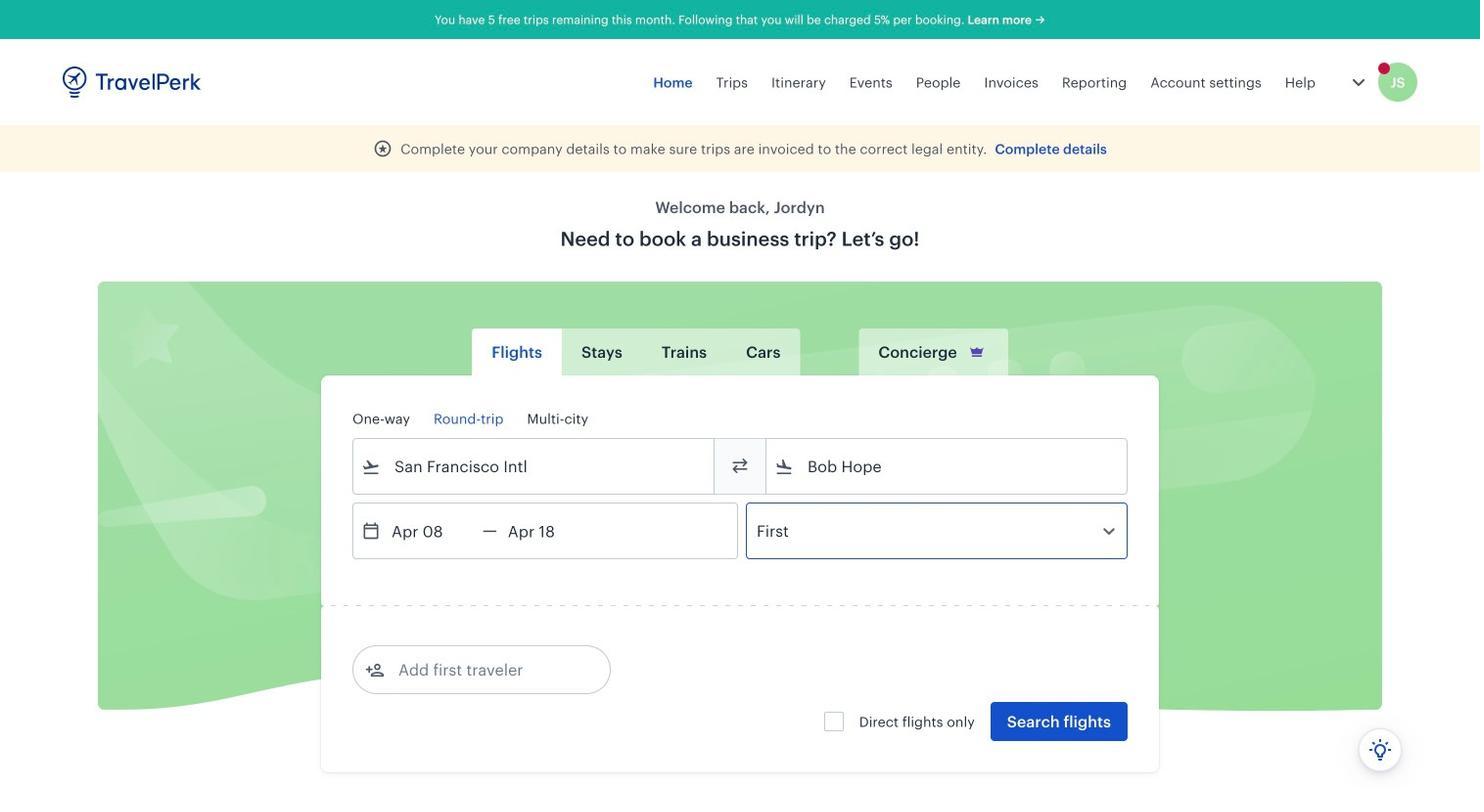 Task type: describe. For each thing, give the bounding box(es) containing it.
From search field
[[381, 451, 688, 483]]

Depart text field
[[381, 504, 483, 559]]

To search field
[[794, 451, 1101, 483]]



Task type: locate. For each thing, give the bounding box(es) containing it.
Add first traveler search field
[[385, 655, 588, 686]]

Return text field
[[497, 504, 599, 559]]



